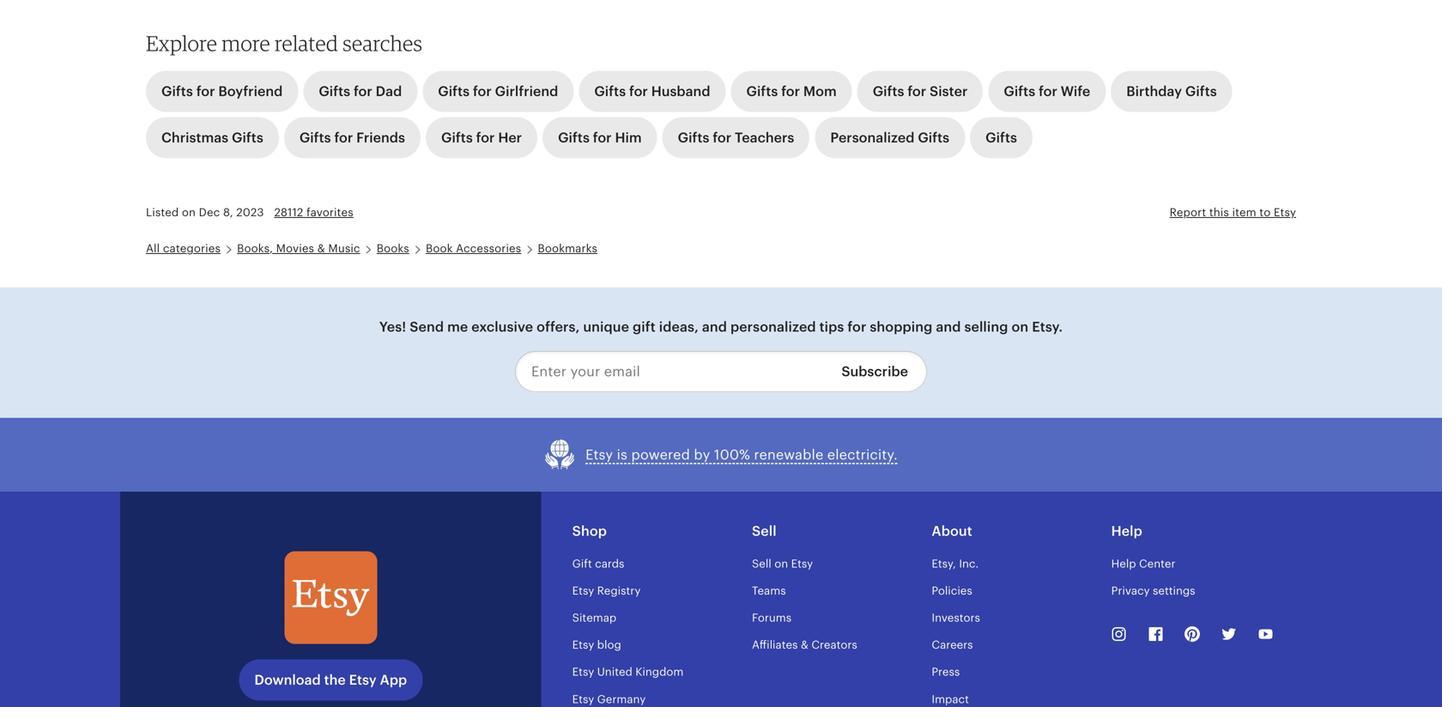 Task type: vqa. For each thing, say whether or not it's contained in the screenshot.
find
no



Task type: locate. For each thing, give the bounding box(es) containing it.
report
[[1170, 206, 1207, 219]]

gifts down the explore
[[161, 84, 193, 99]]

girlfriend
[[495, 84, 558, 99]]

etsy.
[[1032, 319, 1063, 335]]

on for dec
[[182, 206, 196, 219]]

impact
[[932, 693, 969, 706]]

gifts for her
[[441, 130, 473, 146]]

gifts for girlfriend link
[[423, 71, 574, 112]]

gifts for dad
[[319, 84, 350, 99]]

2 help from the top
[[1112, 558, 1136, 570]]

sell for sell
[[752, 524, 777, 539]]

gifts for mom link
[[731, 71, 852, 112]]

on left dec at top left
[[182, 206, 196, 219]]

impact link
[[932, 693, 969, 706]]

1 vertical spatial &
[[801, 639, 809, 652]]

book
[[426, 242, 453, 255]]

gifts left him
[[558, 130, 590, 146]]

privacy
[[1112, 585, 1150, 598]]

and left selling
[[936, 319, 961, 335]]

2 vertical spatial on
[[775, 558, 788, 570]]

help for help
[[1112, 524, 1143, 539]]

etsy united kingdom
[[572, 666, 684, 679]]

gifts down gifts for wife
[[986, 130, 1017, 146]]

0 vertical spatial &
[[317, 242, 325, 255]]

gifts inside gifts for sister link
[[873, 84, 905, 99]]

item
[[1232, 206, 1257, 219]]

for
[[196, 84, 215, 99], [354, 84, 372, 99], [473, 84, 492, 99], [629, 84, 648, 99], [781, 84, 800, 99], [908, 84, 927, 99], [1039, 84, 1058, 99], [334, 130, 353, 146], [476, 130, 495, 146], [593, 130, 612, 146], [713, 130, 732, 146], [848, 319, 867, 335]]

0 horizontal spatial on
[[182, 206, 196, 219]]

for for boyfriend
[[196, 84, 215, 99]]

2 sell from the top
[[752, 558, 772, 570]]

exclusive
[[472, 319, 533, 335]]

etsy is powered by 100% renewable electricity. button
[[544, 439, 898, 471]]

help up help center link
[[1112, 524, 1143, 539]]

bookmarks link
[[538, 242, 598, 255]]

sell up sell on etsy link
[[752, 524, 777, 539]]

for left husband
[[629, 84, 648, 99]]

affiliates & creators link
[[752, 639, 858, 652]]

and right ideas,
[[702, 319, 727, 335]]

etsy right to
[[1274, 206, 1296, 219]]

yes! send me exclusive offers, unique gift ideas, and personalized tips for shopping and selling on etsy.
[[379, 319, 1063, 335]]

0 vertical spatial help
[[1112, 524, 1143, 539]]

2 horizontal spatial on
[[1012, 319, 1029, 335]]

sitemap
[[572, 612, 617, 625]]

1 vertical spatial on
[[1012, 319, 1029, 335]]

etsy
[[1274, 206, 1296, 219], [586, 447, 613, 463], [791, 558, 813, 570], [572, 585, 594, 598], [572, 639, 594, 652], [572, 666, 594, 679], [349, 673, 377, 688], [572, 693, 594, 706]]

gifts for boyfriend
[[161, 84, 193, 99]]

inc.
[[959, 558, 979, 570]]

for left her
[[476, 130, 495, 146]]

sell up teams link
[[752, 558, 772, 570]]

gifts up teachers
[[747, 84, 778, 99]]

books, movies & music link
[[237, 242, 360, 255]]

gifts for teachers link
[[663, 117, 810, 158]]

1 and from the left
[[702, 319, 727, 335]]

1 horizontal spatial and
[[936, 319, 961, 335]]

gifts inside gifts for him link
[[558, 130, 590, 146]]

gifts inside gifts for boyfriend link
[[161, 84, 193, 99]]

explore more related searches
[[146, 30, 423, 56]]

2 and from the left
[[936, 319, 961, 335]]

gifts for wife
[[1004, 84, 1036, 99]]

1 vertical spatial help
[[1112, 558, 1136, 570]]

gifts inside gifts for dad link
[[319, 84, 350, 99]]

all categories link
[[146, 242, 221, 255]]

center
[[1139, 558, 1176, 570]]

help for help center
[[1112, 558, 1136, 570]]

1 sell from the top
[[752, 524, 777, 539]]

gifts for sister
[[873, 84, 905, 99]]

gifts link
[[970, 117, 1033, 158]]

28112 favorites
[[274, 206, 354, 219]]

0 vertical spatial sell
[[752, 524, 777, 539]]

etsy left 'germany'
[[572, 693, 594, 706]]

&
[[317, 242, 325, 255], [801, 639, 809, 652]]

gifts up personalized gifts
[[873, 84, 905, 99]]

gifts inside 'gifts for teachers' link
[[678, 130, 710, 146]]

and
[[702, 319, 727, 335], [936, 319, 961, 335]]

etsy,
[[932, 558, 956, 570]]

gifts for mom
[[747, 84, 837, 99]]

friends
[[356, 130, 405, 146]]

christmas gifts
[[161, 130, 263, 146]]

cards
[[595, 558, 625, 570]]

books,
[[237, 242, 273, 255]]

careers link
[[932, 639, 973, 652]]

gifts for mom
[[747, 84, 778, 99]]

gifts up gifts for her link
[[438, 84, 470, 99]]

for left him
[[593, 130, 612, 146]]

teachers
[[735, 130, 795, 146]]

gifts inside gifts for wife link
[[1004, 84, 1036, 99]]

0 horizontal spatial and
[[702, 319, 727, 335]]

birthday gifts
[[1127, 84, 1217, 99]]

for left dad on the left top
[[354, 84, 372, 99]]

gifts up gifts for friends
[[319, 84, 350, 99]]

gifts inside christmas gifts link
[[232, 130, 263, 146]]

for left teachers
[[713, 130, 732, 146]]

1 horizontal spatial &
[[801, 639, 809, 652]]

etsy right 'the'
[[349, 673, 377, 688]]

gifts right birthday
[[1186, 84, 1217, 99]]

gifts for him link
[[543, 117, 657, 158]]

& left creators
[[801, 639, 809, 652]]

subscribe button
[[829, 351, 927, 392]]

etsy united kingdom link
[[572, 666, 684, 679]]

for for him
[[593, 130, 612, 146]]

dec
[[199, 206, 220, 219]]

sell on etsy link
[[752, 558, 813, 570]]

for left the mom
[[781, 84, 800, 99]]

for for husband
[[629, 84, 648, 99]]

christmas
[[161, 130, 228, 146]]

8,
[[223, 206, 233, 219]]

100%
[[714, 447, 750, 463]]

gifts inside gifts for friends link
[[299, 130, 331, 146]]

for left girlfriend
[[473, 84, 492, 99]]

gifts up gifts link
[[1004, 84, 1036, 99]]

for left the sister
[[908, 84, 927, 99]]

gifts for dad
[[319, 84, 402, 99]]

gifts for teachers
[[678, 130, 795, 146]]

1 vertical spatial sell
[[752, 558, 772, 570]]

gifts for teachers
[[678, 130, 710, 146]]

by
[[694, 447, 710, 463]]

unique
[[583, 319, 629, 335]]

Enter your email field
[[515, 351, 829, 392]]

gifts down husband
[[678, 130, 710, 146]]

for left wife
[[1039, 84, 1058, 99]]

1 help from the top
[[1112, 524, 1143, 539]]

gifts left her
[[441, 130, 473, 146]]

gifts inside the gifts for girlfriend link
[[438, 84, 470, 99]]

forums
[[752, 612, 792, 625]]

gifts up gifts for him link
[[594, 84, 626, 99]]

gift cards
[[572, 558, 625, 570]]

etsy left the is
[[586, 447, 613, 463]]

boyfriend
[[218, 84, 283, 99]]

& left music at the left of page
[[317, 242, 325, 255]]

gifts down gifts for dad
[[299, 130, 331, 146]]

books
[[377, 242, 409, 255]]

tips
[[820, 319, 844, 335]]

shop
[[572, 524, 607, 539]]

sell
[[752, 524, 777, 539], [752, 558, 772, 570]]

etsy blog
[[572, 639, 621, 652]]

on left etsy.
[[1012, 319, 1029, 335]]

help
[[1112, 524, 1143, 539], [1112, 558, 1136, 570]]

gifts inside gifts for husband link
[[594, 84, 626, 99]]

help up the privacy
[[1112, 558, 1136, 570]]

gifts down boyfriend
[[232, 130, 263, 146]]

gifts inside gifts for mom link
[[747, 84, 778, 99]]

gifts down gifts for sister
[[918, 130, 950, 146]]

book accessories
[[426, 242, 521, 255]]

sell on etsy
[[752, 558, 813, 570]]

careers
[[932, 639, 973, 652]]

affiliates
[[752, 639, 798, 652]]

etsy down the etsy blog
[[572, 666, 594, 679]]

1 horizontal spatial on
[[775, 558, 788, 570]]

for for dad
[[354, 84, 372, 99]]

gifts for girlfriend
[[438, 84, 558, 99]]

app
[[380, 673, 407, 688]]

gifts inside gifts for her link
[[441, 130, 473, 146]]

all categories
[[146, 242, 221, 255]]

her
[[498, 130, 522, 146]]

on up teams link
[[775, 558, 788, 570]]

for left friends
[[334, 130, 353, 146]]

for left boyfriend
[[196, 84, 215, 99]]

for for wife
[[1039, 84, 1058, 99]]

0 vertical spatial on
[[182, 206, 196, 219]]



Task type: describe. For each thing, give the bounding box(es) containing it.
is
[[617, 447, 628, 463]]

gift
[[572, 558, 592, 570]]

gifts for sister
[[873, 84, 968, 99]]

to
[[1260, 206, 1271, 219]]

categories
[[163, 242, 221, 255]]

etsy registry
[[572, 585, 641, 598]]

listed on dec 8, 2023
[[146, 206, 264, 219]]

selling
[[965, 319, 1008, 335]]

gifts for husband
[[594, 84, 710, 99]]

etsy, inc. link
[[932, 558, 979, 570]]

me
[[447, 319, 468, 335]]

gifts for dad link
[[303, 71, 418, 112]]

for for friends
[[334, 130, 353, 146]]

about
[[932, 524, 973, 539]]

policies link
[[932, 585, 973, 598]]

2023
[[236, 206, 264, 219]]

gifts inside gifts link
[[986, 130, 1017, 146]]

on for etsy
[[775, 558, 788, 570]]

settings
[[1153, 585, 1196, 598]]

more
[[222, 30, 270, 56]]

books link
[[377, 242, 409, 255]]

teams link
[[752, 585, 786, 598]]

gifts for wife
[[1004, 84, 1091, 99]]

for for her
[[476, 130, 495, 146]]

etsy is powered by 100% renewable electricity.
[[586, 447, 898, 463]]

send
[[410, 319, 444, 335]]

all
[[146, 242, 160, 255]]

for for mom
[[781, 84, 800, 99]]

book accessories link
[[426, 242, 521, 255]]

forums link
[[752, 612, 792, 625]]

gifts for friends
[[299, 130, 405, 146]]

gift cards link
[[572, 558, 625, 570]]

subscribe
[[842, 364, 908, 379]]

0 horizontal spatial &
[[317, 242, 325, 255]]

gifts for boyfriend link
[[146, 71, 298, 112]]

electricity.
[[827, 447, 898, 463]]

gifts for girlfriend
[[438, 84, 470, 99]]

gifts for husband link
[[579, 71, 726, 112]]

gifts inside personalized gifts link
[[918, 130, 950, 146]]

gift
[[633, 319, 656, 335]]

bookmarks
[[538, 242, 598, 255]]

etsy inside button
[[586, 447, 613, 463]]

gifts for friends
[[299, 130, 331, 146]]

for for girlfriend
[[473, 84, 492, 99]]

policies
[[932, 585, 973, 598]]

listed
[[146, 206, 179, 219]]

germany
[[597, 693, 646, 706]]

for right tips
[[848, 319, 867, 335]]

etsy down gift
[[572, 585, 594, 598]]

gifts for sister link
[[857, 71, 983, 112]]

explore
[[146, 30, 217, 56]]

28112
[[274, 206, 303, 219]]

download the etsy app link
[[239, 660, 423, 701]]

husband
[[651, 84, 710, 99]]

ideas,
[[659, 319, 699, 335]]

gifts for him
[[558, 130, 590, 146]]

investors
[[932, 612, 980, 625]]

mom
[[804, 84, 837, 99]]

privacy settings link
[[1112, 585, 1196, 598]]

gifts for him
[[558, 130, 642, 146]]

favorites
[[306, 206, 354, 219]]

gifts for husband
[[594, 84, 626, 99]]

christmas gifts link
[[146, 117, 279, 158]]

etsy registry link
[[572, 585, 641, 598]]

for for teachers
[[713, 130, 732, 146]]

gifts inside birthday gifts link
[[1186, 84, 1217, 99]]

the
[[324, 673, 346, 688]]

searches
[[343, 30, 423, 56]]

report this item to etsy link
[[1170, 206, 1296, 219]]

registry
[[597, 585, 641, 598]]

etsy germany link
[[572, 693, 646, 706]]

affiliates & creators
[[752, 639, 858, 652]]

dad
[[376, 84, 402, 99]]

gifts for boyfriend
[[161, 84, 283, 99]]

etsy left blog on the bottom
[[572, 639, 594, 652]]

books, movies & music
[[237, 242, 360, 255]]

personalized gifts
[[831, 130, 950, 146]]

birthday
[[1127, 84, 1182, 99]]

creators
[[812, 639, 858, 652]]

etsy up forums at the right bottom
[[791, 558, 813, 570]]

investors link
[[932, 612, 980, 625]]

shopping
[[870, 319, 933, 335]]

gifts for friends link
[[284, 117, 421, 158]]

sell for sell on etsy
[[752, 558, 772, 570]]

for for sister
[[908, 84, 927, 99]]

renewable
[[754, 447, 824, 463]]

gifts for her
[[441, 130, 522, 146]]

powered
[[631, 447, 690, 463]]

help center
[[1112, 558, 1176, 570]]

related
[[275, 30, 338, 56]]

personalized gifts link
[[815, 117, 965, 158]]

report this item to etsy
[[1170, 206, 1296, 219]]

etsy germany
[[572, 693, 646, 706]]

gifts for wife link
[[989, 71, 1106, 112]]

movies
[[276, 242, 314, 255]]

press link
[[932, 666, 960, 679]]



